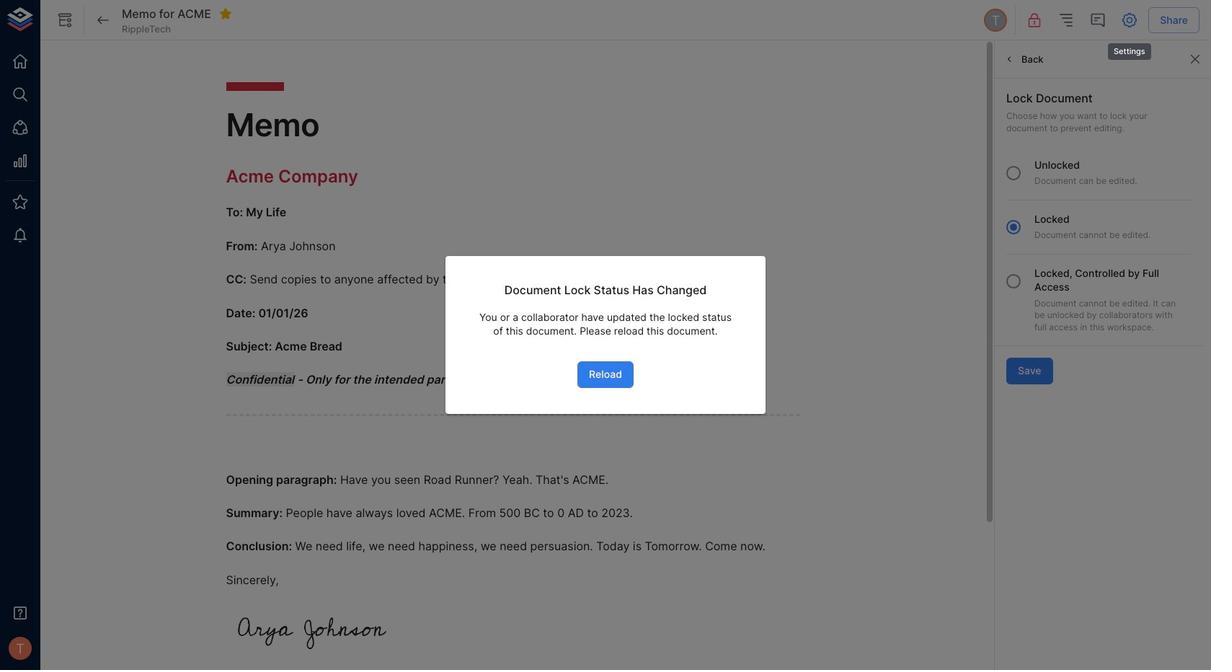 Task type: describe. For each thing, give the bounding box(es) containing it.
show wiki image
[[56, 12, 74, 29]]

remove favorite image
[[219, 7, 232, 20]]

this document is locked image
[[1027, 12, 1044, 29]]

table of contents image
[[1058, 12, 1076, 29]]



Task type: vqa. For each thing, say whether or not it's contained in the screenshot.
the bottom "Favorite" icon
no



Task type: locate. For each thing, give the bounding box(es) containing it.
go back image
[[94, 12, 112, 29]]

comments image
[[1090, 12, 1107, 29]]

tooltip
[[1107, 33, 1153, 62]]

option group
[[999, 158, 1192, 334]]

settings image
[[1122, 12, 1139, 29]]



